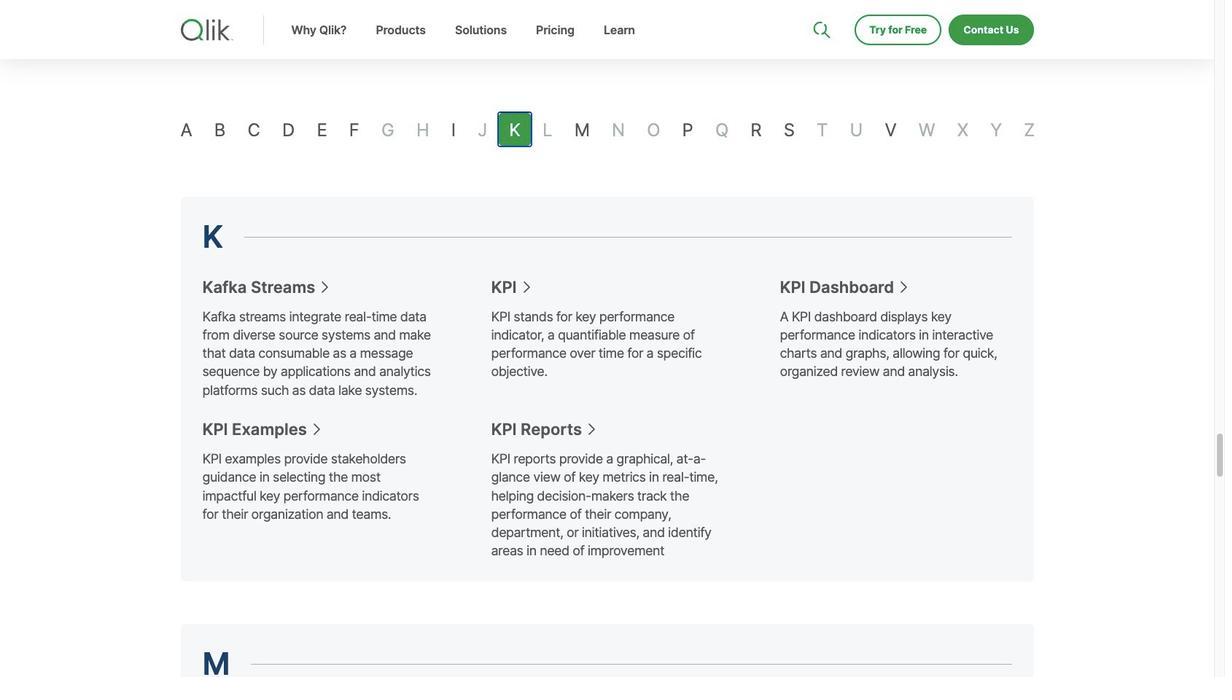 Task type: vqa. For each thing, say whether or not it's contained in the screenshot.
QLIK Image
yes



Task type: locate. For each thing, give the bounding box(es) containing it.
support image
[[815, 0, 827, 12]]



Task type: describe. For each thing, give the bounding box(es) containing it.
qlik image
[[181, 19, 233, 41]]



